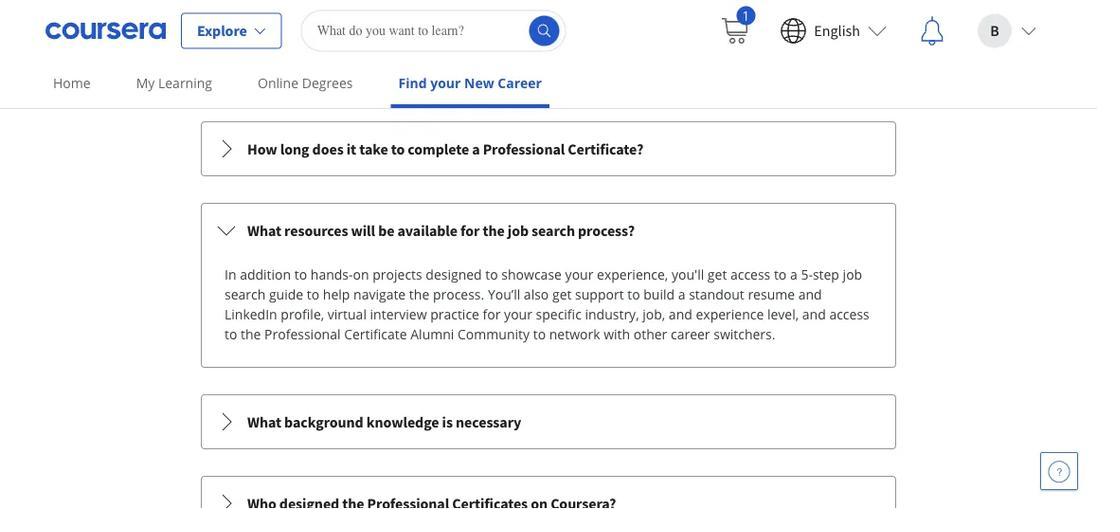 Task type: locate. For each thing, give the bounding box(es) containing it.
the down linkedin
[[241, 325, 261, 343]]

0 vertical spatial your
[[431, 74, 461, 92]]

0 vertical spatial search
[[532, 221, 575, 240]]

1 vertical spatial your
[[566, 265, 594, 283]]

2 vertical spatial your
[[504, 305, 533, 323]]

the up showcase
[[483, 221, 505, 240]]

take
[[359, 139, 388, 158]]

to inside dropdown button
[[391, 139, 405, 158]]

english
[[815, 21, 861, 40]]

a down "you'll"
[[679, 285, 686, 303]]

0 horizontal spatial search
[[225, 285, 266, 303]]

1 vertical spatial the
[[409, 285, 430, 303]]

how long does it take to complete a professional certificate? button
[[202, 122, 896, 175]]

1 horizontal spatial your
[[504, 305, 533, 323]]

will
[[351, 221, 376, 240]]

to
[[391, 139, 405, 158], [295, 265, 307, 283], [486, 265, 498, 283], [775, 265, 787, 283], [307, 285, 320, 303], [628, 285, 641, 303], [225, 325, 237, 343], [533, 325, 546, 343]]

experience,
[[597, 265, 669, 283]]

0 vertical spatial the
[[483, 221, 505, 240]]

a left 5-
[[791, 265, 798, 283]]

and
[[799, 285, 823, 303], [669, 305, 693, 323], [803, 305, 827, 323]]

online degrees link
[[250, 62, 361, 104]]

0 horizontal spatial get
[[553, 285, 572, 303]]

your
[[431, 74, 461, 92], [566, 265, 594, 283], [504, 305, 533, 323]]

1 horizontal spatial a
[[679, 285, 686, 303]]

0 vertical spatial job
[[508, 221, 529, 240]]

your up support
[[566, 265, 594, 283]]

hands-
[[311, 265, 353, 283]]

industry,
[[585, 305, 640, 323]]

explore
[[197, 21, 247, 40]]

level,
[[768, 305, 799, 323]]

to up 'you'll'
[[486, 265, 498, 283]]

help
[[323, 285, 350, 303]]

0 horizontal spatial a
[[472, 139, 480, 158]]

to up resume
[[775, 265, 787, 283]]

profile,
[[281, 305, 324, 323]]

a right complete at the top
[[472, 139, 480, 158]]

0 vertical spatial professional
[[483, 139, 565, 158]]

guide
[[269, 285, 304, 303]]

0 horizontal spatial access
[[731, 265, 771, 283]]

search inside what resources will be available for the job search process? dropdown button
[[532, 221, 575, 240]]

the
[[483, 221, 505, 240], [409, 285, 430, 303], [241, 325, 261, 343]]

2 horizontal spatial a
[[791, 265, 798, 283]]

addition
[[240, 265, 291, 283]]

what resources will be available for the job search process? button
[[202, 204, 896, 257]]

get up specific
[[553, 285, 572, 303]]

resources
[[285, 221, 348, 240]]

learning
[[158, 74, 212, 92]]

my
[[136, 74, 155, 92]]

find your new career link
[[391, 62, 550, 108]]

resume
[[748, 285, 796, 303]]

step
[[813, 265, 840, 283]]

job inside dropdown button
[[508, 221, 529, 240]]

home
[[53, 74, 91, 92]]

professional down profile,
[[265, 325, 341, 343]]

online
[[258, 74, 299, 92]]

for inside dropdown button
[[461, 221, 480, 240]]

for right available
[[461, 221, 480, 240]]

search up linkedin
[[225, 285, 266, 303]]

None search field
[[301, 10, 567, 52]]

find
[[399, 74, 427, 92]]

background
[[285, 412, 364, 431]]

0 vertical spatial what
[[247, 221, 282, 240]]

search up showcase
[[532, 221, 575, 240]]

1 horizontal spatial job
[[843, 265, 863, 283]]

to right take
[[391, 139, 405, 158]]

what background knowledge is necessary button
[[202, 395, 896, 448]]

what up the addition
[[247, 221, 282, 240]]

professional inside dropdown button
[[483, 139, 565, 158]]

job
[[508, 221, 529, 240], [843, 265, 863, 283]]

access down the step
[[830, 305, 870, 323]]

career
[[671, 325, 711, 343]]

1 vertical spatial search
[[225, 285, 266, 303]]

what
[[247, 221, 282, 240], [247, 412, 282, 431]]

the up interview in the bottom of the page
[[409, 285, 430, 303]]

is
[[442, 412, 453, 431]]

1
[[743, 6, 750, 24]]

also
[[524, 285, 549, 303]]

and down 5-
[[799, 285, 823, 303]]

2 what from the top
[[247, 412, 282, 431]]

job inside in addition to hands-on projects designed to showcase your experience, you'll get access to a 5-step job search guide to help navigate the process. you'll also get support  to build a standout resume and linkedin profile, virtual interview practice for your specific industry, job, and experience level, and access to the professional certificate alumni community to network with other career switchers.
[[843, 265, 863, 283]]

1 what from the top
[[247, 221, 282, 240]]

get up the standout
[[708, 265, 727, 283]]

1 vertical spatial professional
[[265, 325, 341, 343]]

my learning
[[136, 74, 212, 92]]

career
[[498, 74, 542, 92]]

for
[[461, 221, 480, 240], [483, 305, 501, 323]]

virtual
[[328, 305, 367, 323]]

how
[[247, 139, 277, 158]]

does
[[312, 139, 344, 158]]

build
[[644, 285, 675, 303]]

search
[[532, 221, 575, 240], [225, 285, 266, 303]]

support
[[576, 285, 624, 303]]

1 horizontal spatial for
[[483, 305, 501, 323]]

standout
[[689, 285, 745, 303]]

projects
[[373, 265, 423, 283]]

switchers.
[[714, 325, 776, 343]]

2 horizontal spatial the
[[483, 221, 505, 240]]

professional down career
[[483, 139, 565, 158]]

what left background
[[247, 412, 282, 431]]

help center image
[[1049, 460, 1071, 483]]

access up resume
[[731, 265, 771, 283]]

it
[[347, 139, 357, 158]]

online degrees
[[258, 74, 353, 92]]

for up community
[[483, 305, 501, 323]]

1 vertical spatial a
[[791, 265, 798, 283]]

your right find
[[431, 74, 461, 92]]

professional
[[483, 139, 565, 158], [265, 325, 341, 343]]

0 horizontal spatial job
[[508, 221, 529, 240]]

0 vertical spatial a
[[472, 139, 480, 158]]

process?
[[578, 221, 635, 240]]

0 horizontal spatial the
[[241, 325, 261, 343]]

search inside in addition to hands-on projects designed to showcase your experience, you'll get access to a 5-step job search guide to help navigate the process. you'll also get support  to build a standout resume and linkedin profile, virtual interview practice for your specific industry, job, and experience level, and access to the professional certificate alumni community to network with other career switchers.
[[225, 285, 266, 303]]

a inside dropdown button
[[472, 139, 480, 158]]

1 horizontal spatial search
[[532, 221, 575, 240]]

0 vertical spatial for
[[461, 221, 480, 240]]

1 vertical spatial for
[[483, 305, 501, 323]]

1 vertical spatial access
[[830, 305, 870, 323]]

job right the step
[[843, 265, 863, 283]]

1 vertical spatial job
[[843, 265, 863, 283]]

1 vertical spatial what
[[247, 412, 282, 431]]

get
[[708, 265, 727, 283], [553, 285, 572, 303]]

1 horizontal spatial professional
[[483, 139, 565, 158]]

0 horizontal spatial for
[[461, 221, 480, 240]]

job up showcase
[[508, 221, 529, 240]]

shopping cart: 1 item element
[[720, 6, 756, 46]]

0 vertical spatial access
[[731, 265, 771, 283]]

you'll
[[488, 285, 521, 303]]

your down 'you'll'
[[504, 305, 533, 323]]

with
[[604, 325, 631, 343]]

interview
[[370, 305, 427, 323]]

to down experience,
[[628, 285, 641, 303]]

0 vertical spatial get
[[708, 265, 727, 283]]

in
[[225, 265, 237, 283]]

access
[[731, 265, 771, 283], [830, 305, 870, 323]]

a
[[472, 139, 480, 158], [791, 265, 798, 283], [679, 285, 686, 303]]

2 vertical spatial a
[[679, 285, 686, 303]]

0 horizontal spatial professional
[[265, 325, 341, 343]]

explore button
[[181, 13, 282, 49]]



Task type: describe. For each thing, give the bounding box(es) containing it.
community
[[458, 325, 530, 343]]

you'll
[[672, 265, 705, 283]]

knowledge
[[367, 412, 439, 431]]

what background knowledge is necessary
[[247, 412, 522, 431]]

for inside in addition to hands-on projects designed to showcase your experience, you'll get access to a 5-step job search guide to help navigate the process. you'll also get support  to build a standout resume and linkedin profile, virtual interview practice for your specific industry, job, and experience level, and access to the professional certificate alumni community to network with other career switchers.
[[483, 305, 501, 323]]

degrees
[[302, 74, 353, 92]]

alumni
[[411, 325, 454, 343]]

1 link
[[705, 0, 765, 61]]

2 horizontal spatial your
[[566, 265, 594, 283]]

1 horizontal spatial the
[[409, 285, 430, 303]]

linkedin
[[225, 305, 277, 323]]

experience
[[696, 305, 764, 323]]

network
[[550, 325, 601, 343]]

to up profile,
[[307, 285, 320, 303]]

in addition to hands-on projects designed to showcase your experience, you'll get access to a 5-step job search guide to help navigate the process. you'll also get support  to build a standout resume and linkedin profile, virtual interview practice for your specific industry, job, and experience level, and access to the professional certificate alumni community to network with other career switchers.
[[225, 265, 870, 343]]

what for what background knowledge is necessary
[[247, 412, 282, 431]]

be
[[378, 221, 395, 240]]

and up career at the right of page
[[669, 305, 693, 323]]

practice
[[431, 305, 480, 323]]

coursera image
[[46, 16, 166, 46]]

what for what resources will be available for the job search process?
[[247, 221, 282, 240]]

job,
[[643, 305, 666, 323]]

complete
[[408, 139, 469, 158]]

and right level,
[[803, 305, 827, 323]]

available
[[398, 221, 458, 240]]

on
[[353, 265, 369, 283]]

2 vertical spatial the
[[241, 325, 261, 343]]

how long does it take to complete a professional certificate?
[[247, 139, 644, 158]]

certificate
[[344, 325, 407, 343]]

0 horizontal spatial your
[[431, 74, 461, 92]]

what resources will be available for the job search process?
[[247, 221, 635, 240]]

to down linkedin
[[225, 325, 237, 343]]

What do you want to learn? text field
[[301, 10, 567, 52]]

the inside what resources will be available for the job search process? dropdown button
[[483, 221, 505, 240]]

b button
[[963, 0, 1052, 61]]

specific
[[536, 305, 582, 323]]

designed
[[426, 265, 482, 283]]

certificate?
[[568, 139, 644, 158]]

to up guide at the bottom left of the page
[[295, 265, 307, 283]]

home link
[[46, 62, 98, 104]]

showcase
[[502, 265, 562, 283]]

to down specific
[[533, 325, 546, 343]]

english button
[[765, 0, 903, 61]]

necessary
[[456, 412, 522, 431]]

b
[[991, 21, 1000, 40]]

long
[[280, 139, 310, 158]]

navigate
[[354, 285, 406, 303]]

my learning link
[[129, 62, 220, 104]]

1 horizontal spatial access
[[830, 305, 870, 323]]

1 vertical spatial get
[[553, 285, 572, 303]]

1 horizontal spatial get
[[708, 265, 727, 283]]

process.
[[433, 285, 485, 303]]

5-
[[801, 265, 813, 283]]

find your new career
[[399, 74, 542, 92]]

professional inside in addition to hands-on projects designed to showcase your experience, you'll get access to a 5-step job search guide to help navigate the process. you'll also get support  to build a standout resume and linkedin profile, virtual interview practice for your specific industry, job, and experience level, and access to the professional certificate alumni community to network with other career switchers.
[[265, 325, 341, 343]]

other
[[634, 325, 668, 343]]

new
[[465, 74, 495, 92]]



Task type: vqa. For each thing, say whether or not it's contained in the screenshot.
the bottom job
yes



